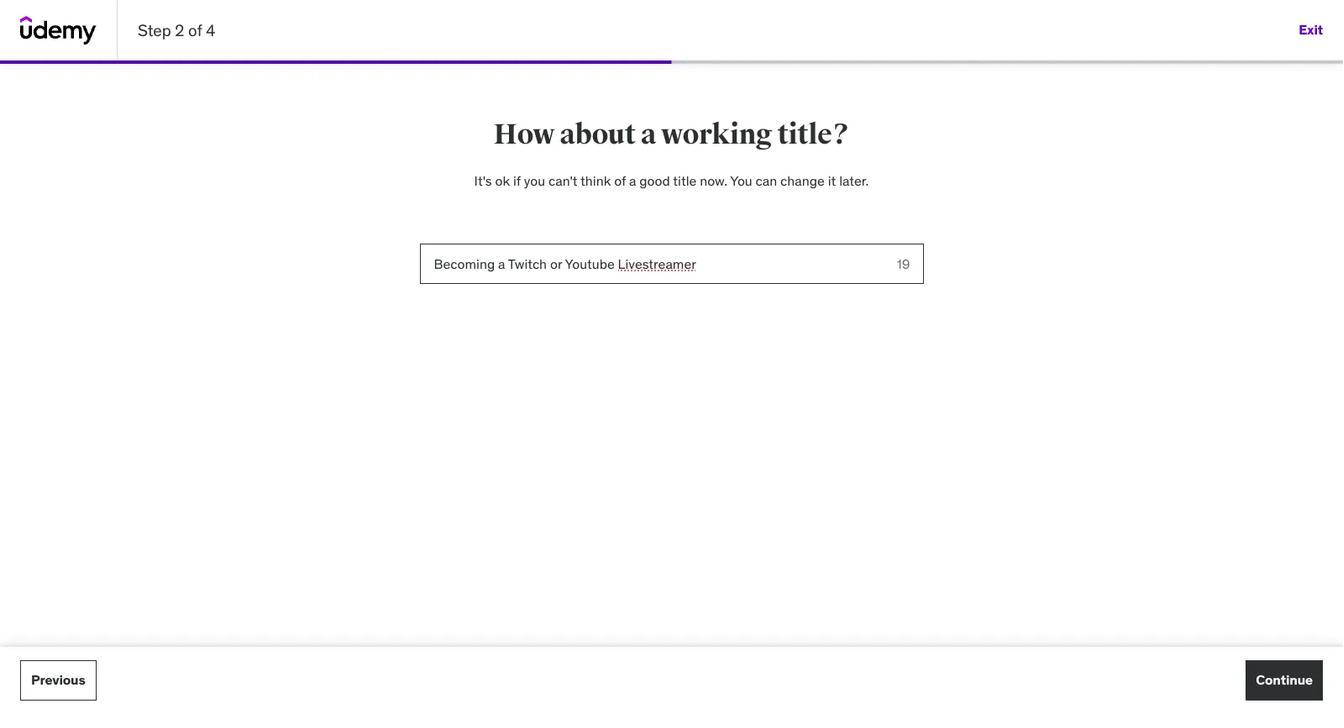 Task type: describe. For each thing, give the bounding box(es) containing it.
previous
[[31, 672, 85, 688]]

how about a working title?
[[494, 117, 850, 152]]

working
[[661, 117, 773, 152]]

4
[[206, 20, 215, 40]]

ok
[[495, 172, 510, 189]]

it's
[[474, 172, 492, 189]]

it
[[828, 172, 836, 189]]

think
[[581, 172, 611, 189]]

it's ok if you can't think of a good title now. you can change it later.
[[474, 172, 869, 189]]

title?
[[777, 117, 850, 152]]

1 horizontal spatial a
[[641, 117, 656, 152]]

you
[[524, 172, 545, 189]]

later.
[[839, 172, 869, 189]]

about
[[560, 117, 636, 152]]

2
[[175, 20, 184, 40]]

step
[[138, 20, 171, 40]]

title
[[673, 172, 697, 189]]

1 vertical spatial of
[[614, 172, 626, 189]]

if
[[513, 172, 521, 189]]



Task type: vqa. For each thing, say whether or not it's contained in the screenshot.
Submit search image
no



Task type: locate. For each thing, give the bounding box(es) containing it.
previous button
[[20, 660, 96, 701]]

of right think
[[614, 172, 626, 189]]

exit
[[1299, 21, 1323, 38]]

0 horizontal spatial of
[[188, 20, 202, 40]]

0 vertical spatial a
[[641, 117, 656, 152]]

0 vertical spatial of
[[188, 20, 202, 40]]

a up good
[[641, 117, 656, 152]]

step 2 of 4
[[138, 20, 215, 40]]

continue
[[1256, 672, 1313, 688]]

change
[[781, 172, 825, 189]]

good
[[640, 172, 670, 189]]

of
[[188, 20, 202, 40], [614, 172, 626, 189]]

a
[[641, 117, 656, 152], [629, 172, 636, 189]]

you
[[730, 172, 753, 189]]

continue button
[[1246, 660, 1323, 701]]

a left good
[[629, 172, 636, 189]]

now.
[[700, 172, 728, 189]]

how
[[494, 117, 555, 152]]

of right 2
[[188, 20, 202, 40]]

e.g. Learn Photoshop CS6 from Scratch text field
[[420, 244, 883, 284]]

can't
[[549, 172, 578, 189]]

step 2 of 4 element
[[0, 60, 672, 64]]

1 vertical spatial a
[[629, 172, 636, 189]]

exit button
[[1299, 10, 1323, 50]]

can
[[756, 172, 777, 189]]

1 horizontal spatial of
[[614, 172, 626, 189]]

19
[[897, 256, 910, 272]]

udemy image
[[20, 16, 97, 45]]

0 horizontal spatial a
[[629, 172, 636, 189]]



